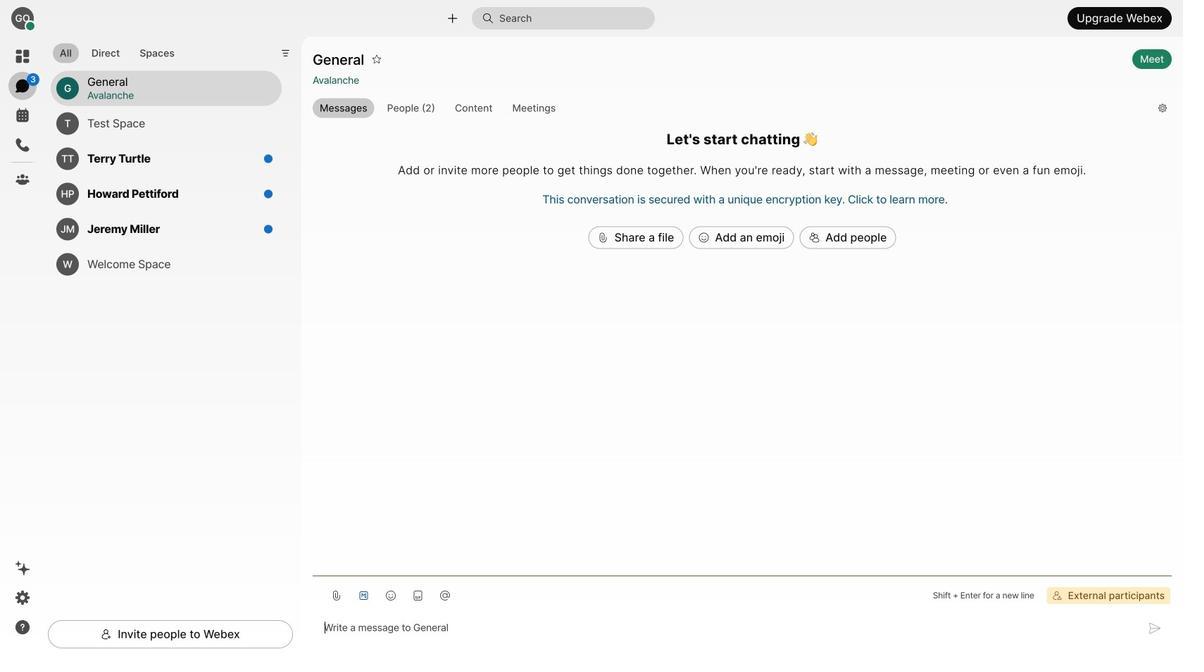 Task type: locate. For each thing, give the bounding box(es) containing it.
jeremy miller, new messages list item
[[51, 212, 282, 247]]

2 vertical spatial new messages image
[[263, 224, 273, 234]]

settings image
[[14, 589, 31, 606]]

new messages image inside list item
[[263, 224, 273, 234]]

1 vertical spatial new messages image
[[263, 189, 273, 199]]

filter by image
[[280, 47, 291, 59]]

welcome space list item
[[51, 247, 282, 282]]

2 vertical spatial new messages image
[[263, 224, 273, 234]]

general list item
[[51, 71, 282, 106]]

gifs image
[[412, 590, 424, 601]]

3 new messages image from the top
[[263, 224, 273, 234]]

navigation
[[0, 37, 45, 654]]

1 new messages image from the top
[[263, 154, 273, 164]]

tab list
[[49, 35, 185, 67]]

0 vertical spatial new messages image
[[263, 154, 273, 164]]

calls image
[[14, 137, 31, 154]]

3 new messages image from the top
[[263, 224, 273, 234]]

1 new messages image from the top
[[263, 154, 273, 164]]

2 new messages image from the top
[[263, 189, 273, 199]]

emoji image
[[385, 590, 397, 601]]

new messages image for howard pettiford, new messages list item
[[263, 189, 273, 199]]

new messages image for new messages image associated with terry turtle, new messages list item
[[263, 154, 273, 164]]

group
[[313, 98, 1147, 118]]

new messages image
[[263, 154, 273, 164], [263, 189, 273, 199], [263, 224, 273, 234]]

new messages image inside list item
[[263, 224, 273, 234]]

0 vertical spatial new messages image
[[263, 154, 273, 164]]

new messages image
[[263, 154, 273, 164], [263, 189, 273, 199], [263, 224, 273, 234]]

new messages image for new messages image related to howard pettiford, new messages list item
[[263, 189, 273, 199]]

wrapper image
[[482, 13, 499, 24], [25, 21, 35, 31], [598, 232, 609, 243], [698, 232, 709, 243]]

1 vertical spatial new messages image
[[263, 189, 273, 199]]

dashboard image
[[14, 48, 31, 65]]

message composer toolbar element
[[313, 576, 1172, 609]]

wrapper image
[[14, 77, 31, 94], [809, 232, 820, 243], [1053, 591, 1062, 601], [101, 629, 112, 640]]

2 new messages image from the top
[[263, 189, 273, 199]]



Task type: vqa. For each thing, say whether or not it's contained in the screenshot.
the bottom Superman element
no



Task type: describe. For each thing, give the bounding box(es) containing it.
howard pettiford, new messages list item
[[51, 176, 282, 212]]

what's new image
[[14, 560, 31, 577]]

test space list item
[[51, 106, 282, 141]]

connect people image
[[446, 12, 459, 25]]

file attachment image
[[331, 590, 342, 601]]

terry turtle, new messages list item
[[51, 141, 282, 176]]

meetings image
[[14, 107, 31, 124]]

teams, has no new notifications image
[[14, 171, 31, 188]]

help image
[[14, 619, 31, 636]]

markdown image
[[358, 590, 370, 601]]

mention image
[[439, 590, 451, 601]]

avalanche element
[[87, 88, 265, 103]]

new messages image for terry turtle, new messages list item
[[263, 154, 273, 164]]

view space settings image
[[1158, 97, 1167, 119]]

webex tab list
[[8, 42, 39, 194]]

add to favorites image
[[372, 48, 382, 70]]



